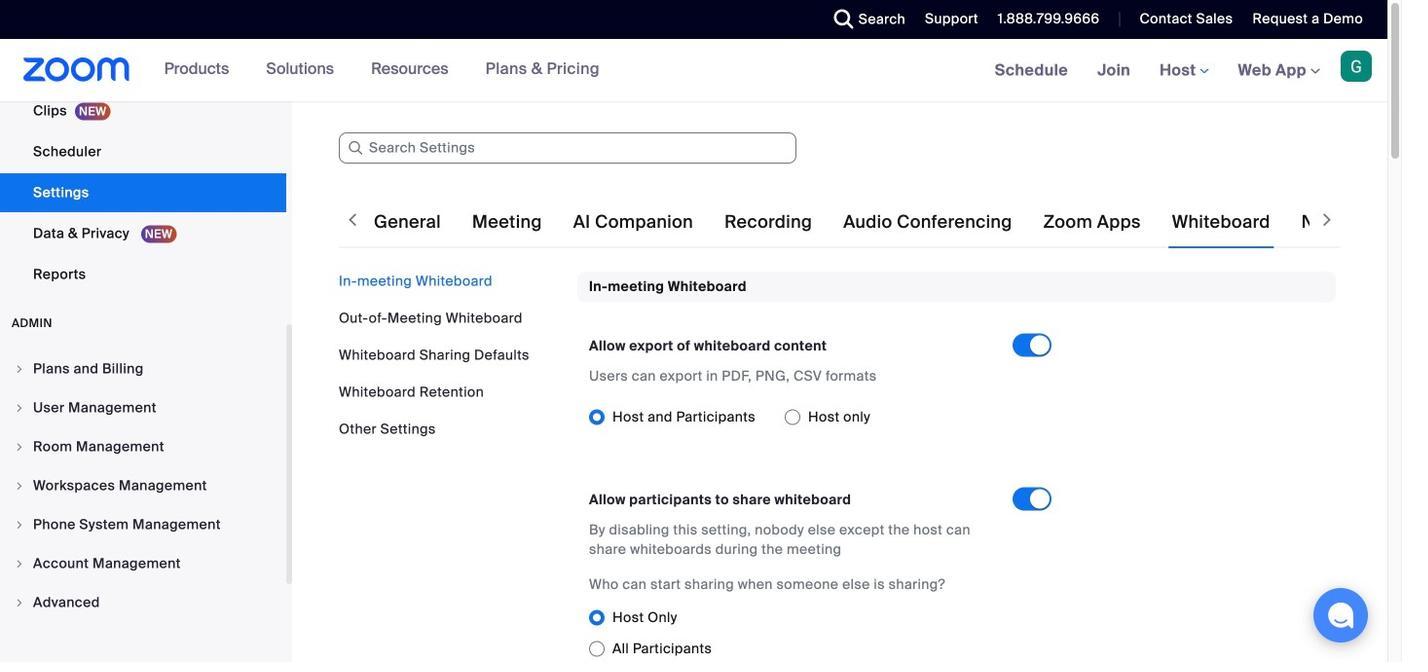 Task type: vqa. For each thing, say whether or not it's contained in the screenshot.
User photo
no



Task type: describe. For each thing, give the bounding box(es) containing it.
5 menu item from the top
[[0, 506, 286, 543]]

right image for 1st menu item
[[14, 363, 25, 375]]

right image for second menu item from the top of the admin menu menu
[[14, 402, 25, 414]]

3 menu item from the top
[[0, 428, 286, 465]]

right image for fourth menu item from the top of the admin menu menu
[[14, 480, 25, 492]]

right image for third menu item
[[14, 441, 25, 453]]

4 menu item from the top
[[0, 467, 286, 504]]

right image for first menu item from the bottom
[[14, 597, 25, 609]]

scroll right image
[[1317, 210, 1337, 230]]

personal menu menu
[[0, 0, 286, 296]]

meetings navigation
[[980, 39, 1387, 103]]

1 option group from the top
[[589, 402, 1013, 433]]

6 menu item from the top
[[0, 545, 286, 582]]

right image for fifth menu item from the top
[[14, 519, 25, 531]]

open chat image
[[1327, 602, 1354, 629]]

side navigation navigation
[[0, 0, 292, 662]]



Task type: locate. For each thing, give the bounding box(es) containing it.
2 right image from the top
[[14, 441, 25, 453]]

menu bar
[[339, 272, 563, 439]]

menu item
[[0, 351, 286, 388], [0, 389, 286, 426], [0, 428, 286, 465], [0, 467, 286, 504], [0, 506, 286, 543], [0, 545, 286, 582], [0, 584, 286, 621]]

5 right image from the top
[[14, 558, 25, 570]]

admin menu menu
[[0, 351, 286, 623]]

right image
[[14, 402, 25, 414], [14, 597, 25, 609]]

banner
[[0, 39, 1387, 103]]

tabs of my account settings page tab list
[[370, 195, 1402, 249]]

0 vertical spatial option group
[[589, 402, 1013, 433]]

option group
[[589, 402, 1013, 433], [589, 602, 1067, 662]]

scroll left image
[[343, 210, 362, 230]]

0 vertical spatial right image
[[14, 402, 25, 414]]

1 vertical spatial right image
[[14, 597, 25, 609]]

product information navigation
[[150, 39, 614, 101]]

1 right image from the top
[[14, 402, 25, 414]]

profile picture image
[[1341, 51, 1372, 82]]

2 option group from the top
[[589, 602, 1067, 662]]

1 menu item from the top
[[0, 351, 286, 388]]

zoom logo image
[[23, 57, 130, 82]]

right image for second menu item from the bottom
[[14, 558, 25, 570]]

right image
[[14, 363, 25, 375], [14, 441, 25, 453], [14, 480, 25, 492], [14, 519, 25, 531], [14, 558, 25, 570]]

1 vertical spatial option group
[[589, 602, 1067, 662]]

Search Settings text field
[[339, 132, 796, 164]]

2 menu item from the top
[[0, 389, 286, 426]]

4 right image from the top
[[14, 519, 25, 531]]

1 right image from the top
[[14, 363, 25, 375]]

7 menu item from the top
[[0, 584, 286, 621]]

2 right image from the top
[[14, 597, 25, 609]]

3 right image from the top
[[14, 480, 25, 492]]

in-meeting whiteboard element
[[577, 272, 1336, 662]]



